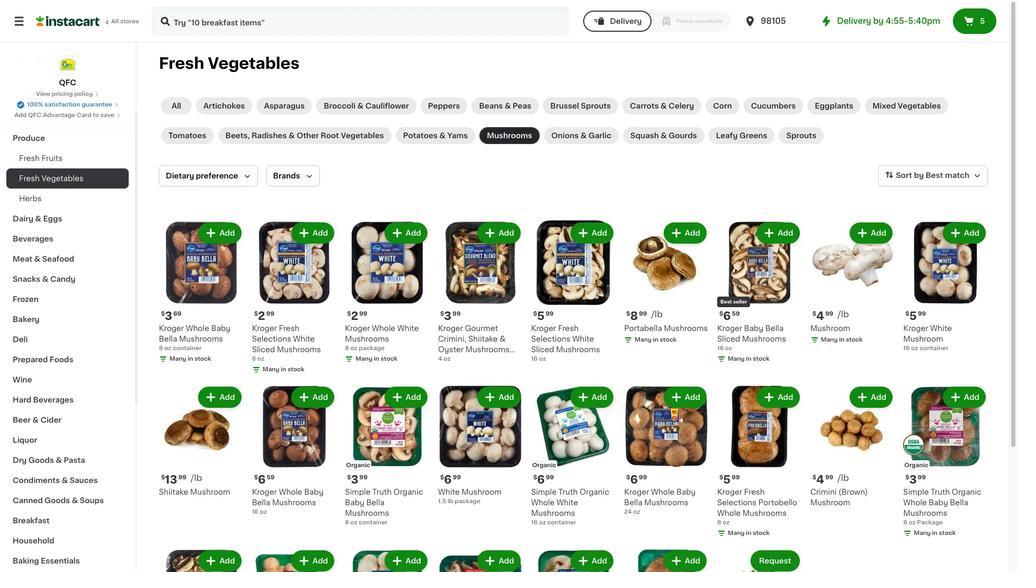 Task type: vqa. For each thing, say whether or not it's contained in the screenshot.
Many in stock for Kroger Fresh Selections Portobello Whole Mushrooms
yes



Task type: locate. For each thing, give the bounding box(es) containing it.
& left celery
[[661, 102, 667, 110]]

blend
[[438, 356, 460, 364]]

many in stock down package
[[914, 531, 956, 536]]

& left gourds
[[661, 132, 667, 139]]

1 horizontal spatial $ 2 99
[[347, 310, 367, 321]]

1 vertical spatial 59
[[267, 475, 275, 481]]

$4.99 per pound element for crimini (brown) mushroom
[[810, 473, 895, 487]]

2 horizontal spatial $ 6 99
[[626, 474, 647, 485]]

mushroom inside kroger white mushroom 16 oz container
[[903, 335, 943, 343]]

kroger inside kroger whole white mushrooms 8 oz package
[[345, 325, 370, 332]]

best left 'match'
[[926, 172, 943, 179]]

Best match Sort by field
[[879, 165, 988, 186]]

fresh fruits
[[19, 155, 63, 162]]

selections inside kroger fresh selections white sliced mushrooms 16 oz
[[531, 335, 571, 343]]

many in stock down kroger fresh selections white sliced mushrooms 8 oz
[[263, 366, 304, 372]]

0 vertical spatial package
[[359, 345, 385, 351]]

truth for 3
[[372, 489, 392, 496]]

& right beer
[[32, 416, 39, 424]]

/lb inside $ 4 99 /lb
[[838, 474, 849, 482]]

fresh vegetables up artichokes
[[159, 56, 300, 71]]

sprouts up garlic
[[581, 102, 611, 110]]

6 for 24
[[630, 474, 638, 485]]

1 $ 6 99 from the left
[[440, 474, 461, 485]]

6 for mushrooms
[[537, 474, 545, 485]]

many down kroger baby bella sliced mushrooms 16 oz at the bottom of the page
[[728, 356, 745, 362]]

buy it again
[[30, 35, 75, 43]]

white inside white mushroom 1.5 lb package
[[438, 489, 460, 496]]

save
[[100, 112, 114, 118]]

leafy greens
[[716, 132, 767, 139]]

container inside simple truth organic baby bella mushrooms 8 oz container
[[359, 520, 388, 526]]

many in stock for kroger fresh selections portobello whole mushrooms
[[728, 530, 770, 536]]

meat
[[13, 255, 32, 263]]

59 for kroger whole baby bella mushrooms
[[267, 475, 275, 481]]

fresh vegetables down fruits
[[19, 175, 83, 182]]

6 up kroger whole baby bella mushrooms 16 oz
[[258, 474, 266, 485]]

1 horizontal spatial truth
[[559, 489, 578, 496]]

mushrooms inside kroger fresh selections white sliced mushrooms 8 oz
[[277, 346, 321, 353]]

in for simple truth organic whole baby bella mushrooms
[[932, 531, 938, 536]]

crimini
[[810, 489, 837, 496]]

$ 6 99 up kroger whole baby bella mushrooms 24 oz
[[626, 474, 647, 485]]

simple inside simple truth organic whole white mushrooms 16 oz container
[[531, 489, 557, 496]]

stock
[[660, 337, 677, 343], [846, 337, 863, 343], [195, 356, 211, 362], [753, 356, 770, 362], [381, 356, 397, 362], [288, 366, 304, 372], [753, 530, 770, 536], [939, 531, 956, 536]]

by for delivery
[[873, 17, 884, 25]]

sprouts link
[[779, 127, 824, 144]]

1 horizontal spatial by
[[914, 172, 924, 179]]

sprouts inside sprouts link
[[786, 132, 817, 139]]

all link
[[161, 97, 192, 114]]

/lb for 13
[[191, 474, 202, 482]]

sliced inside kroger fresh selections white sliced mushrooms 16 oz
[[531, 346, 554, 353]]

kroger inside the kroger whole baby bella mushrooms 8 oz container
[[159, 325, 184, 332]]

request
[[759, 558, 791, 565]]

0 vertical spatial goods
[[28, 457, 54, 464]]

hard
[[13, 396, 31, 404]]

service type group
[[584, 11, 731, 32]]

2 $ 2 99 from the left
[[347, 310, 367, 321]]

3 up crimini,
[[444, 310, 452, 321]]

$ 6 59 for kroger whole baby bella mushrooms
[[254, 474, 275, 485]]

shiitake mushroom
[[159, 489, 230, 496]]

goods down condiments & sauces
[[45, 497, 70, 504]]

white inside kroger white mushroom 16 oz container
[[930, 325, 952, 332]]

view pricing policy
[[36, 91, 93, 97]]

0 vertical spatial best
[[926, 172, 943, 179]]

0 horizontal spatial $ 5 99
[[533, 310, 554, 321]]

sprouts inside brussel sprouts link
[[581, 102, 611, 110]]

baking essentials
[[13, 557, 80, 565]]

59 down best seller
[[732, 311, 740, 317]]

delivery inside button
[[610, 17, 642, 25]]

8 inside simple truth organic baby bella mushrooms 8 oz container
[[345, 520, 349, 526]]

many down the kroger whole baby bella mushrooms 8 oz container
[[170, 356, 186, 362]]

0 horizontal spatial $ 6 99
[[440, 474, 461, 485]]

$ 2 99 up kroger fresh selections white sliced mushrooms 8 oz
[[254, 310, 274, 321]]

mushrooms inside the kroger whole baby bella mushrooms 8 oz container
[[179, 335, 223, 343]]

1 $ 2 99 from the left
[[254, 310, 274, 321]]

2 horizontal spatial $ 3 99
[[906, 474, 926, 485]]

sliced inside kroger baby bella sliced mushrooms 16 oz
[[717, 335, 740, 343]]

1 horizontal spatial best
[[926, 172, 943, 179]]

by inside field
[[914, 172, 924, 179]]

stock for kroger fresh selections white sliced mushrooms
[[288, 366, 304, 372]]

/lb up the (brown)
[[838, 474, 849, 482]]

$ 3 69
[[161, 310, 181, 321]]

shiitake down gourmet in the bottom of the page
[[468, 335, 498, 343]]

8 inside the kroger whole baby bella mushrooms 8 oz container
[[159, 345, 163, 351]]

& for carrots & celery
[[661, 102, 667, 110]]

1 vertical spatial by
[[914, 172, 924, 179]]

$ 6 59 for kroger baby bella sliced mushrooms
[[719, 310, 740, 321]]

$ 6 59 up kroger whole baby bella mushrooms 16 oz
[[254, 474, 275, 485]]

16 inside kroger whole baby bella mushrooms 16 oz
[[252, 509, 258, 515]]

many down portabella
[[635, 337, 652, 343]]

3 $ 6 99 from the left
[[626, 474, 647, 485]]

2 truth from the left
[[559, 489, 578, 496]]

1 vertical spatial beverages
[[33, 396, 74, 404]]

oz inside kroger whole white mushrooms 8 oz package
[[350, 345, 357, 351]]

/lb for 4
[[838, 474, 849, 482]]

many down kroger whole white mushrooms 8 oz package
[[356, 356, 372, 362]]

/lb up shiitake mushroom
[[191, 474, 202, 482]]

many in stock down kroger whole white mushrooms 8 oz package
[[356, 356, 397, 362]]

3 left 69
[[165, 310, 172, 321]]

household link
[[6, 531, 129, 551]]

vegetables down the broccoli & cauliflower
[[341, 132, 384, 139]]

kroger for kroger whole baby bella mushrooms 24 oz
[[624, 489, 649, 496]]

peppers link
[[421, 97, 467, 114]]

fruits
[[42, 155, 63, 162]]

0 vertical spatial 4
[[816, 310, 824, 321]]

2 2 from the left
[[351, 310, 358, 321]]

0 vertical spatial qfc
[[59, 79, 76, 86]]

6 up simple truth organic whole white mushrooms 16 oz container at the bottom of the page
[[537, 474, 545, 485]]

59 up kroger whole baby bella mushrooms 16 oz
[[267, 475, 275, 481]]

produce
[[13, 135, 45, 142]]

many in stock for kroger baby bella sliced mushrooms
[[728, 356, 770, 362]]

$ 2 99 up kroger whole white mushrooms 8 oz package
[[347, 310, 367, 321]]

qfc up "view pricing policy" link
[[59, 79, 76, 86]]

0 vertical spatial shiitake
[[468, 335, 498, 343]]

best left the seller on the bottom
[[721, 299, 732, 304]]

$ 5 99 up kroger fresh selections white sliced mushrooms 16 oz
[[533, 310, 554, 321]]

2 horizontal spatial sliced
[[717, 335, 740, 343]]

mushrooms inside kroger whole white mushrooms 8 oz package
[[345, 335, 389, 343]]

Search field
[[153, 7, 569, 35]]

celery
[[669, 102, 694, 110]]

1 vertical spatial all
[[172, 102, 181, 110]]

frozen
[[13, 296, 39, 303]]

59 for kroger baby bella sliced mushrooms
[[732, 311, 740, 317]]

0 horizontal spatial simple
[[345, 489, 371, 496]]

& for dairy & eggs
[[35, 215, 41, 223]]

kroger inside kroger fresh selections white sliced mushrooms 16 oz
[[531, 325, 556, 332]]

1 horizontal spatial selections
[[531, 335, 571, 343]]

selections for 2
[[252, 335, 291, 343]]

100%
[[27, 102, 43, 108]]

$4.99 per pound element
[[810, 309, 895, 323], [810, 473, 895, 487]]

0 vertical spatial beverages
[[13, 235, 53, 243]]

product group
[[159, 220, 244, 365], [252, 220, 337, 376], [345, 220, 430, 365], [438, 220, 523, 364], [531, 220, 616, 363], [624, 220, 709, 346], [717, 220, 802, 365], [810, 220, 895, 346], [903, 220, 988, 353], [159, 384, 244, 498], [252, 384, 337, 517], [345, 384, 430, 527], [438, 384, 523, 506], [531, 384, 616, 527], [624, 384, 709, 517], [717, 384, 802, 540], [810, 384, 895, 508], [903, 384, 988, 540], [159, 549, 244, 572], [252, 549, 337, 572], [345, 549, 430, 572], [438, 549, 523, 572], [531, 549, 616, 572], [624, 549, 709, 572], [717, 549, 802, 572]]

beverages inside the hard beverages link
[[33, 396, 74, 404]]

2 horizontal spatial $ 5 99
[[906, 310, 926, 321]]

best for best match
[[926, 172, 943, 179]]

2 horizontal spatial truth
[[931, 489, 950, 496]]

peas
[[513, 102, 531, 110]]

59
[[732, 311, 740, 317], [267, 475, 275, 481]]

2 simple from the left
[[531, 489, 557, 496]]

many inside product group
[[635, 337, 652, 343]]

all for all
[[172, 102, 181, 110]]

2 horizontal spatial selections
[[717, 499, 757, 507]]

delivery for delivery
[[610, 17, 642, 25]]

1 horizontal spatial 2
[[351, 310, 358, 321]]

fresh vegetables
[[159, 56, 300, 71], [19, 175, 83, 182]]

greens
[[740, 132, 767, 139]]

oz inside kroger whole baby bella mushrooms 24 oz
[[633, 509, 640, 515]]

0 vertical spatial by
[[873, 17, 884, 25]]

1 horizontal spatial $ 5 99
[[719, 474, 740, 485]]

eggplants link
[[808, 97, 861, 114]]

kroger for kroger whole white mushrooms 8 oz package
[[345, 325, 370, 332]]

package
[[917, 520, 943, 526]]

1 horizontal spatial $ 6 99
[[533, 474, 554, 485]]

bella inside the kroger whole baby bella mushrooms 8 oz container
[[159, 335, 177, 343]]

& left 'peas'
[[505, 102, 511, 110]]

qfc down the 100%
[[28, 112, 41, 118]]

3 for simple truth organic baby bella mushrooms
[[351, 474, 358, 485]]

delivery for delivery by 4:55-5:40pm
[[837, 17, 871, 25]]

2 vertical spatial 4
[[816, 474, 824, 485]]

99 inside $ 4 99
[[825, 311, 833, 317]]

add button
[[199, 224, 240, 243], [292, 224, 333, 243], [386, 224, 426, 243], [479, 224, 520, 243], [572, 224, 613, 243], [665, 224, 706, 243], [758, 224, 799, 243], [851, 224, 892, 243], [944, 224, 985, 243], [199, 388, 240, 407], [292, 388, 333, 407], [386, 388, 426, 407], [479, 388, 520, 407], [572, 388, 613, 407], [665, 388, 706, 407], [758, 388, 799, 407], [851, 388, 892, 407], [944, 388, 985, 407], [199, 552, 240, 571], [292, 552, 333, 571], [386, 552, 426, 571], [479, 552, 520, 571], [572, 552, 613, 571], [665, 552, 706, 571]]

sprouts down cucumbers
[[786, 132, 817, 139]]

3 up simple truth organic baby bella mushrooms 8 oz container
[[351, 474, 358, 485]]

other
[[297, 132, 319, 139]]

0 horizontal spatial selections
[[252, 335, 291, 343]]

many down kroger fresh selections portobello whole mushrooms 8 oz
[[728, 530, 745, 536]]

seller
[[733, 299, 747, 304]]

lb
[[448, 499, 453, 505]]

baby
[[211, 325, 231, 332], [744, 325, 764, 332], [304, 489, 324, 496], [676, 489, 696, 496], [345, 499, 364, 507], [929, 499, 948, 507]]

many in stock down the kroger whole baby bella mushrooms 8 oz container
[[170, 356, 211, 362]]

$ 5 99 for fresh
[[533, 310, 554, 321]]

simple truth organic baby bella mushrooms 8 oz container
[[345, 489, 423, 526]]

$ 5 99 up kroger white mushroom 16 oz container
[[906, 310, 926, 321]]

many in stock down kroger fresh selections portobello whole mushrooms 8 oz
[[728, 530, 770, 536]]

whole inside kroger whole baby bella mushrooms 16 oz
[[279, 489, 302, 496]]

1 vertical spatial $4.99 per pound element
[[810, 473, 895, 487]]

0 horizontal spatial truth
[[372, 489, 392, 496]]

2 $4.99 per pound element from the top
[[810, 473, 895, 487]]

by left 4:55-
[[873, 17, 884, 25]]

to
[[93, 112, 99, 118]]

0 horizontal spatial fresh vegetables
[[19, 175, 83, 182]]

$ 3 99
[[440, 310, 461, 321], [347, 474, 368, 485], [906, 474, 926, 485]]

kroger inside kroger gourmet crimini, shiitake & oyster mushrooms blend
[[438, 325, 463, 332]]

1 2 from the left
[[258, 310, 265, 321]]

crimini,
[[438, 335, 466, 343]]

truth
[[372, 489, 392, 496], [559, 489, 578, 496], [931, 489, 950, 496]]

1 vertical spatial best
[[721, 299, 732, 304]]

many in stock down $ 4 99
[[821, 337, 863, 343]]

0 horizontal spatial best
[[721, 299, 732, 304]]

kroger inside kroger white mushroom 16 oz container
[[903, 325, 928, 332]]

& left garlic
[[581, 132, 587, 139]]

canned goods & soups
[[13, 497, 104, 504]]

dietary preference
[[166, 172, 238, 180]]

in for kroger baby bella sliced mushrooms
[[746, 356, 752, 362]]

all left 'stores'
[[111, 19, 119, 24]]

stock for kroger fresh selections portobello whole mushrooms
[[753, 530, 770, 536]]

& for beans & peas
[[505, 102, 511, 110]]

3 for kroger gourmet crimini, shiitake & oyster mushrooms blend
[[444, 310, 452, 321]]

0 horizontal spatial 59
[[267, 475, 275, 481]]

$ 3 99 down item badge image
[[906, 474, 926, 485]]

3 truth from the left
[[931, 489, 950, 496]]

$ 2 99 for kroger whole white mushrooms
[[347, 310, 367, 321]]

& right broccoli
[[357, 102, 364, 110]]

best seller
[[721, 299, 747, 304]]

breakfast link
[[6, 511, 129, 531]]

0 horizontal spatial all
[[111, 19, 119, 24]]

sliced for kroger fresh selections white sliced mushrooms 16 oz
[[531, 346, 554, 353]]

many down kroger fresh selections white sliced mushrooms 8 oz
[[263, 366, 279, 372]]

1 truth from the left
[[372, 489, 392, 496]]

selections for 5
[[717, 499, 757, 507]]

all stores link
[[36, 6, 140, 36]]

mushroom inside crimini (brown) mushroom
[[810, 499, 850, 507]]

shiitake inside kroger gourmet crimini, shiitake & oyster mushrooms blend
[[468, 335, 498, 343]]

product group containing request
[[717, 549, 802, 572]]

0 vertical spatial $4.99 per pound element
[[810, 309, 895, 323]]

1 vertical spatial sprouts
[[786, 132, 817, 139]]

artichokes
[[203, 102, 245, 110]]

1 horizontal spatial fresh vegetables
[[159, 56, 300, 71]]

prepared
[[13, 356, 48, 363]]

potatoes & yams
[[403, 132, 468, 139]]

0 horizontal spatial $ 3 99
[[347, 474, 368, 485]]

fresh vegetables link
[[6, 168, 129, 189]]

many down $ 4 99
[[821, 337, 838, 343]]

None search field
[[152, 6, 570, 36]]

truth inside simple truth organic baby bella mushrooms 8 oz container
[[372, 489, 392, 496]]

0 horizontal spatial by
[[873, 17, 884, 25]]

qfc link
[[57, 55, 78, 88]]

1 horizontal spatial delivery
[[837, 17, 871, 25]]

selections inside kroger fresh selections portobello whole mushrooms 8 oz
[[717, 499, 757, 507]]

$ 3 99 up crimini,
[[440, 310, 461, 321]]

corn
[[713, 102, 732, 110]]

organic inside simple truth organic whole baby bella mushrooms 8 oz package
[[952, 489, 982, 496]]

kroger for kroger whole baby bella mushrooms 16 oz
[[252, 489, 277, 496]]

guarantee
[[82, 102, 112, 108]]

3 for kroger whole baby bella mushrooms
[[165, 310, 172, 321]]

stock for kroger baby bella sliced mushrooms
[[753, 356, 770, 362]]

1 simple from the left
[[345, 489, 371, 496]]

2 horizontal spatial simple
[[903, 489, 929, 496]]

beans
[[479, 102, 503, 110]]

/lb inside $ 13 99 /lb
[[191, 474, 202, 482]]

essentials
[[41, 557, 80, 565]]

0 horizontal spatial $ 2 99
[[254, 310, 274, 321]]

$ inside $ 3 69
[[161, 311, 165, 317]]

all
[[111, 19, 119, 24], [172, 102, 181, 110]]

beverages down dairy & eggs
[[13, 235, 53, 243]]

1 vertical spatial $ 6 59
[[254, 474, 275, 485]]

baby inside simple truth organic whole baby bella mushrooms 8 oz package
[[929, 499, 948, 507]]

whole inside kroger whole white mushrooms 8 oz package
[[372, 325, 395, 332]]

thanksgiving link
[[6, 108, 129, 128]]

all up tomatoes link
[[172, 102, 181, 110]]

many in stock for kroger whole white mushrooms
[[356, 356, 397, 362]]

kroger inside kroger whole baby bella mushrooms 16 oz
[[252, 489, 277, 496]]

1 vertical spatial goods
[[45, 497, 70, 504]]

seafood
[[42, 255, 74, 263]]

$ 6 59 down best seller
[[719, 310, 740, 321]]

many down package
[[914, 531, 931, 536]]

/lb up portabella mushrooms
[[651, 310, 663, 318]]

all stores
[[111, 19, 139, 24]]

& for broccoli & cauliflower
[[357, 102, 364, 110]]

0 vertical spatial 59
[[732, 311, 740, 317]]

& for meat & seafood
[[34, 255, 40, 263]]

snacks & candy
[[13, 275, 75, 283]]

/lb for 8
[[651, 310, 663, 318]]

0 horizontal spatial $ 6 59
[[254, 474, 275, 485]]

&
[[357, 102, 364, 110], [505, 102, 511, 110], [661, 102, 667, 110], [289, 132, 295, 139], [439, 132, 446, 139], [581, 132, 587, 139], [661, 132, 667, 139], [35, 215, 41, 223], [34, 255, 40, 263], [42, 275, 48, 283], [500, 335, 506, 343], [32, 416, 39, 424], [56, 457, 62, 464], [62, 477, 68, 484], [72, 497, 78, 504]]

2 up kroger whole white mushrooms 8 oz package
[[351, 310, 358, 321]]

6 up 24
[[630, 474, 638, 485]]

0 horizontal spatial 2
[[258, 310, 265, 321]]

1 $4.99 per pound element from the top
[[810, 309, 895, 323]]

mushrooms inside kroger fresh selections white sliced mushrooms 16 oz
[[556, 346, 600, 353]]

many in stock down portabella mushrooms
[[635, 337, 677, 343]]

$ 6 99 up 'lb'
[[440, 474, 461, 485]]

0 vertical spatial sprouts
[[581, 102, 611, 110]]

& right crimini,
[[500, 335, 506, 343]]

1 horizontal spatial 59
[[732, 311, 740, 317]]

in for kroger whole white mushrooms
[[374, 356, 379, 362]]

1 horizontal spatial simple
[[531, 489, 557, 496]]

by
[[873, 17, 884, 25], [914, 172, 924, 179]]

oz inside kroger fresh selections white sliced mushrooms 16 oz
[[539, 356, 546, 362]]

simple inside simple truth organic baby bella mushrooms 8 oz container
[[345, 489, 371, 496]]

2 up kroger fresh selections white sliced mushrooms 8 oz
[[258, 310, 265, 321]]

98105 button
[[744, 6, 808, 36]]

deli link
[[6, 330, 129, 350]]

beer & cider
[[13, 416, 61, 424]]

baby inside kroger baby bella sliced mushrooms 16 oz
[[744, 325, 764, 332]]

1 vertical spatial fresh vegetables
[[19, 175, 83, 182]]

$8.99 per pound element
[[624, 309, 709, 323]]

& left candy
[[42, 275, 48, 283]]

corn link
[[706, 97, 739, 114]]

6 down best seller
[[723, 310, 731, 321]]

mushrooms inside kroger whole baby bella mushrooms 24 oz
[[644, 499, 688, 507]]

$ 6 99 up simple truth organic whole white mushrooms 16 oz container at the bottom of the page
[[533, 474, 554, 485]]

mushrooms inside simple truth organic whole baby bella mushrooms 8 oz package
[[903, 510, 948, 517]]

0 horizontal spatial package
[[359, 345, 385, 351]]

organic
[[346, 463, 370, 469], [532, 463, 556, 469], [905, 463, 929, 469], [394, 489, 423, 496], [580, 489, 609, 496], [952, 489, 982, 496]]

0 horizontal spatial sprouts
[[581, 102, 611, 110]]

0 horizontal spatial shiitake
[[159, 489, 188, 496]]

(brown)
[[839, 489, 868, 496]]

1 horizontal spatial $ 6 59
[[719, 310, 740, 321]]

goods up 'condiments'
[[28, 457, 54, 464]]

fresh inside kroger fresh selections white sliced mushrooms 8 oz
[[279, 325, 299, 332]]

$ 3 99 up simple truth organic baby bella mushrooms 8 oz container
[[347, 474, 368, 485]]

3 down item badge image
[[909, 474, 917, 485]]

$ inside $ 4 99 /lb
[[813, 475, 816, 481]]

& left the sauces
[[62, 477, 68, 484]]

0 horizontal spatial delivery
[[610, 17, 642, 25]]

by for sort
[[914, 172, 924, 179]]

asparagus link
[[257, 97, 312, 114]]

kroger gourmet crimini, shiitake & oyster mushrooms blend
[[438, 325, 510, 364]]

product group containing 13
[[159, 384, 244, 498]]

1 horizontal spatial sliced
[[531, 346, 554, 353]]

& for condiments & sauces
[[62, 477, 68, 484]]

& right meat
[[34, 255, 40, 263]]

condiments & sauces
[[13, 477, 98, 484]]

2 $ 6 99 from the left
[[533, 474, 554, 485]]

bakery
[[13, 316, 40, 323]]

& for squash & gourds
[[661, 132, 667, 139]]

1 horizontal spatial sprouts
[[786, 132, 817, 139]]

selections inside kroger fresh selections white sliced mushrooms 8 oz
[[252, 335, 291, 343]]

many in stock down kroger baby bella sliced mushrooms 16 oz at the bottom of the page
[[728, 356, 770, 362]]

5 for kroger fresh selections portobello whole mushrooms
[[723, 474, 731, 485]]

$ inside $ 4 99
[[813, 311, 816, 317]]

beverages up cider at left
[[33, 396, 74, 404]]

kroger inside kroger baby bella sliced mushrooms 16 oz
[[717, 325, 742, 332]]

1 horizontal spatial all
[[172, 102, 181, 110]]

add
[[14, 112, 27, 118], [220, 229, 235, 237], [313, 229, 328, 237], [406, 229, 421, 237], [499, 229, 514, 237], [592, 229, 607, 237], [685, 229, 700, 237], [778, 229, 793, 237], [871, 229, 887, 237], [964, 229, 980, 237], [220, 393, 235, 401], [313, 393, 328, 401], [406, 393, 421, 401], [499, 393, 514, 401], [592, 393, 607, 401], [685, 393, 700, 401], [778, 393, 793, 401], [871, 393, 887, 401], [964, 393, 980, 401], [220, 558, 235, 565], [313, 558, 328, 565], [406, 558, 421, 565], [499, 558, 514, 565], [592, 558, 607, 565], [685, 558, 700, 565]]

$ 5 99 up kroger fresh selections portobello whole mushrooms 8 oz
[[719, 474, 740, 485]]

whole inside simple truth organic whole baby bella mushrooms 8 oz package
[[903, 499, 927, 507]]

in for kroger fresh selections white sliced mushrooms
[[281, 366, 286, 372]]

0 vertical spatial fresh vegetables
[[159, 56, 300, 71]]

many for kroger fresh selections white sliced mushrooms
[[263, 366, 279, 372]]

kroger inside kroger fresh selections portobello whole mushrooms 8 oz
[[717, 489, 742, 496]]

truth inside simple truth organic whole white mushrooms 16 oz container
[[559, 489, 578, 496]]

shiitake down the 13
[[159, 489, 188, 496]]

0 vertical spatial all
[[111, 19, 119, 24]]

best inside field
[[926, 172, 943, 179]]

& for onions & garlic
[[581, 132, 587, 139]]

many for kroger whole baby bella mushrooms
[[170, 356, 186, 362]]

by right sort
[[914, 172, 924, 179]]

0 vertical spatial $ 6 59
[[719, 310, 740, 321]]

again
[[54, 35, 75, 43]]

herbs
[[19, 195, 42, 202]]

& left the yams
[[439, 132, 446, 139]]

simple for 3
[[345, 489, 371, 496]]

0 horizontal spatial sliced
[[252, 346, 275, 353]]

mixed
[[873, 102, 896, 110]]

white mushroom 1.5 lb package
[[438, 489, 502, 505]]

1 horizontal spatial $ 3 99
[[440, 310, 461, 321]]

container
[[173, 345, 202, 351], [920, 345, 949, 351], [359, 520, 388, 526], [547, 520, 576, 526]]

1 horizontal spatial shiitake
[[468, 335, 498, 343]]

1.5
[[438, 499, 446, 505]]

$ 2 99 for kroger fresh selections white sliced mushrooms
[[254, 310, 274, 321]]

& for snacks & candy
[[42, 275, 48, 283]]

6 for 16
[[258, 474, 266, 485]]

add qfc advantage card to save link
[[14, 111, 121, 120]]

3 simple from the left
[[903, 489, 929, 496]]

organic inside simple truth organic whole white mushrooms 16 oz container
[[580, 489, 609, 496]]

5 button
[[953, 8, 997, 34]]

kroger white mushroom 16 oz container
[[903, 325, 952, 351]]

kroger inside kroger whole baby bella mushrooms 24 oz
[[624, 489, 649, 496]]

& left 'eggs'
[[35, 215, 41, 223]]

1 vertical spatial package
[[455, 499, 480, 505]]

stock for simple truth organic whole baby bella mushrooms
[[939, 531, 956, 536]]

crimini (brown) mushroom
[[810, 489, 868, 507]]

8 inside kroger fresh selections white sliced mushrooms 8 oz
[[252, 356, 256, 362]]

0 horizontal spatial qfc
[[28, 112, 41, 118]]

fresh
[[159, 56, 204, 71], [19, 155, 40, 162], [19, 175, 40, 182], [279, 325, 299, 332], [558, 325, 579, 332], [744, 489, 765, 496]]

1 horizontal spatial package
[[455, 499, 480, 505]]

white inside kroger whole white mushrooms 8 oz package
[[397, 325, 419, 332]]



Task type: describe. For each thing, give the bounding box(es) containing it.
prepared foods
[[13, 356, 73, 363]]

16 inside kroger baby bella sliced mushrooms 16 oz
[[717, 345, 724, 351]]

mushrooms inside kroger baby bella sliced mushrooms 16 oz
[[742, 335, 786, 343]]

kroger fresh selections white sliced mushrooms 8 oz
[[252, 325, 321, 362]]

baby inside the kroger whole baby bella mushrooms 8 oz container
[[211, 325, 231, 332]]

instacart logo image
[[36, 15, 100, 28]]

tomatoes
[[168, 132, 206, 139]]

vegetables down "fresh fruits" link
[[42, 175, 83, 182]]

8 inside $ 8 99 /lb
[[630, 310, 638, 321]]

4 for $ 4 99
[[816, 310, 824, 321]]

baby inside kroger whole baby bella mushrooms 16 oz
[[304, 489, 324, 496]]

$ 13 99 /lb
[[161, 474, 202, 485]]

organic inside simple truth organic baby bella mushrooms 8 oz container
[[394, 489, 423, 496]]

squash & gourds
[[631, 132, 697, 139]]

100% satisfaction guarantee button
[[16, 99, 119, 109]]

whole inside kroger fresh selections portobello whole mushrooms 8 oz
[[717, 510, 741, 517]]

kroger for kroger gourmet crimini, shiitake & oyster mushrooms blend
[[438, 325, 463, 332]]

mushroom inside white mushroom 1.5 lb package
[[462, 489, 502, 496]]

hard beverages
[[13, 396, 74, 404]]

dairy
[[13, 215, 33, 223]]

99 inside $ 13 99 /lb
[[178, 475, 186, 481]]

package inside white mushroom 1.5 lb package
[[455, 499, 480, 505]]

$4.99 per pound element for mushroom
[[810, 309, 895, 323]]

all for all stores
[[111, 19, 119, 24]]

whole inside kroger whole baby bella mushrooms 24 oz
[[651, 489, 675, 496]]

mushrooms inside simple truth organic baby bella mushrooms 8 oz container
[[345, 510, 389, 517]]

4 for $ 4 99 /lb
[[816, 474, 824, 485]]

8 inside kroger fresh selections portobello whole mushrooms 8 oz
[[717, 520, 721, 526]]

kroger for kroger white mushroom 16 oz container
[[903, 325, 928, 332]]

squash
[[631, 132, 659, 139]]

many in stock for simple truth organic whole baby bella mushrooms
[[914, 531, 956, 536]]

stock for kroger whole baby bella mushrooms
[[195, 356, 211, 362]]

brands button
[[266, 165, 320, 186]]

& for beer & cider
[[32, 416, 39, 424]]

leafy greens link
[[709, 127, 775, 144]]

$ 6 99 for white
[[440, 474, 461, 485]]

stores
[[120, 19, 139, 24]]

$ 3 99 for simple truth organic whole baby bella mushrooms
[[906, 474, 926, 485]]

request button
[[752, 552, 799, 571]]

mushrooms link
[[480, 127, 540, 144]]

container inside kroger white mushroom 16 oz container
[[920, 345, 949, 351]]

snacks
[[13, 275, 40, 283]]

brussel
[[551, 102, 579, 110]]

bella inside simple truth organic whole baby bella mushrooms 8 oz package
[[950, 499, 968, 507]]

snacks & candy link
[[6, 269, 129, 289]]

squash & gourds link
[[623, 127, 704, 144]]

oz inside kroger whole baby bella mushrooms 16 oz
[[260, 509, 267, 515]]

yams
[[447, 132, 468, 139]]

$ 3 99 for simple truth organic baby bella mushrooms
[[347, 474, 368, 485]]

& for potatoes & yams
[[439, 132, 446, 139]]

5 for kroger fresh selections white sliced mushrooms
[[537, 310, 545, 321]]

eggplants
[[815, 102, 854, 110]]

add qfc advantage card to save
[[14, 112, 114, 118]]

$ inside $ 8 99 /lb
[[626, 311, 630, 317]]

beets,
[[225, 132, 250, 139]]

3 for simple truth organic whole baby bella mushrooms
[[909, 474, 917, 485]]

bella inside kroger baby bella sliced mushrooms 16 oz
[[765, 325, 784, 332]]

condiments & sauces link
[[6, 470, 129, 491]]

kroger baby bella sliced mushrooms 16 oz
[[717, 325, 786, 351]]

baking
[[13, 557, 39, 565]]

onions
[[551, 132, 579, 139]]

peppers
[[428, 102, 460, 110]]

sort
[[896, 172, 912, 179]]

package inside kroger whole white mushrooms 8 oz package
[[359, 345, 385, 351]]

onions & garlic link
[[544, 127, 619, 144]]

truth for 6
[[559, 489, 578, 496]]

view
[[36, 91, 50, 97]]

oz inside kroger fresh selections white sliced mushrooms 8 oz
[[257, 356, 264, 362]]

98105
[[761, 17, 786, 25]]

bella inside kroger whole baby bella mushrooms 16 oz
[[252, 499, 270, 507]]

/lb right $ 4 99
[[838, 310, 849, 318]]

goods for canned
[[45, 497, 70, 504]]

99 inside $ 8 99 /lb
[[639, 311, 647, 317]]

breakfast
[[13, 517, 50, 524]]

white inside kroger fresh selections white sliced mushrooms 16 oz
[[572, 335, 594, 343]]

recipes link
[[6, 88, 129, 108]]

oz inside kroger baby bella sliced mushrooms 16 oz
[[725, 345, 732, 351]]

whole inside simple truth organic whole white mushrooms 16 oz container
[[531, 499, 555, 507]]

condiments
[[13, 477, 60, 484]]

oz inside kroger fresh selections portobello whole mushrooms 8 oz
[[723, 520, 730, 526]]

1 vertical spatial qfc
[[28, 112, 41, 118]]

foods
[[50, 356, 73, 363]]

1 vertical spatial 4
[[438, 356, 442, 362]]

1 horizontal spatial qfc
[[59, 79, 76, 86]]

oz inside the kroger whole baby bella mushrooms 8 oz container
[[164, 345, 171, 351]]

gourds
[[669, 132, 697, 139]]

mushrooms inside kroger gourmet crimini, shiitake & oyster mushrooms blend
[[466, 346, 510, 353]]

container inside simple truth organic whole white mushrooms 16 oz container
[[547, 520, 576, 526]]

& left pasta
[[56, 457, 62, 464]]

container inside the kroger whole baby bella mushrooms 8 oz container
[[173, 345, 202, 351]]

kroger for kroger fresh selections white sliced mushrooms 16 oz
[[531, 325, 556, 332]]

product group containing 8
[[624, 220, 709, 346]]

5 inside button
[[980, 17, 985, 25]]

white inside simple truth organic whole white mushrooms 16 oz container
[[557, 499, 578, 507]]

cauliflower
[[365, 102, 409, 110]]

16 inside simple truth organic whole white mushrooms 16 oz container
[[531, 520, 538, 526]]

advantage
[[43, 112, 75, 118]]

sliced for kroger fresh selections white sliced mushrooms 8 oz
[[252, 346, 275, 353]]

8 inside kroger whole white mushrooms 8 oz package
[[345, 345, 349, 351]]

2 for kroger fresh selections white sliced mushrooms
[[258, 310, 265, 321]]

white inside kroger fresh selections white sliced mushrooms 8 oz
[[293, 335, 315, 343]]

kroger for kroger baby bella sliced mushrooms 16 oz
[[717, 325, 742, 332]]

many in stock for kroger fresh selections white sliced mushrooms
[[263, 366, 304, 372]]

portabella mushrooms
[[624, 325, 708, 332]]

1 vertical spatial shiitake
[[159, 489, 188, 496]]

in for kroger fresh selections portobello whole mushrooms
[[746, 530, 752, 536]]

kroger for kroger fresh selections portobello whole mushrooms 8 oz
[[717, 489, 742, 496]]

candy
[[50, 275, 75, 283]]

simple inside simple truth organic whole baby bella mushrooms 8 oz package
[[903, 489, 929, 496]]

mushrooms inside kroger fresh selections portobello whole mushrooms 8 oz
[[743, 510, 787, 517]]

tomatoes link
[[161, 127, 214, 144]]

in for kroger whole baby bella mushrooms
[[188, 356, 193, 362]]

stock for kroger whole white mushrooms
[[381, 356, 397, 362]]

mushrooms inside product group
[[664, 325, 708, 332]]

$ 6 99 for simple
[[533, 474, 554, 485]]

many for simple truth organic whole baby bella mushrooms
[[914, 531, 931, 536]]

$ 3 99 for kroger gourmet crimini, shiitake & oyster mushrooms blend
[[440, 310, 461, 321]]

match
[[945, 172, 970, 179]]

baking essentials link
[[6, 551, 129, 571]]

policy
[[74, 91, 93, 97]]

bella inside simple truth organic baby bella mushrooms 8 oz container
[[366, 499, 385, 507]]

$ 5 99 for white
[[906, 310, 926, 321]]

thanksgiving
[[13, 114, 63, 122]]

fresh inside kroger fresh selections white sliced mushrooms 16 oz
[[558, 325, 579, 332]]

dairy & eggs
[[13, 215, 62, 223]]

kroger fresh selections white sliced mushrooms 16 oz
[[531, 325, 600, 362]]

oz inside simple truth organic whole baby bella mushrooms 8 oz package
[[909, 520, 916, 526]]

carrots
[[630, 102, 659, 110]]

simple truth organic whole white mushrooms 16 oz container
[[531, 489, 609, 526]]

fresh inside kroger fresh selections portobello whole mushrooms 8 oz
[[744, 489, 765, 496]]

many for kroger whole white mushrooms
[[356, 356, 372, 362]]

oyster
[[438, 346, 464, 353]]

truth inside simple truth organic whole baby bella mushrooms 8 oz package
[[931, 489, 950, 496]]

baby inside simple truth organic baby bella mushrooms 8 oz container
[[345, 499, 364, 507]]

carrots & celery link
[[623, 97, 702, 114]]

root
[[321, 132, 339, 139]]

stock inside product group
[[660, 337, 677, 343]]

beverages link
[[6, 229, 129, 249]]

99 inside $ 4 99 /lb
[[825, 475, 833, 481]]

$ inside $ 13 99 /lb
[[161, 475, 165, 481]]

mushrooms inside simple truth organic whole white mushrooms 16 oz container
[[531, 510, 575, 517]]

oz inside kroger white mushroom 16 oz container
[[911, 345, 918, 351]]

$ 6 99 for kroger
[[626, 474, 647, 485]]

portabella
[[624, 325, 662, 332]]

qfc logo image
[[57, 55, 78, 75]]

& inside kroger gourmet crimini, shiitake & oyster mushrooms blend
[[500, 335, 506, 343]]

kroger whole baby bella mushrooms 24 oz
[[624, 489, 696, 515]]

best match
[[926, 172, 970, 179]]

16 inside kroger fresh selections white sliced mushrooms 16 oz
[[531, 356, 538, 362]]

2 for kroger whole white mushrooms
[[351, 310, 358, 321]]

mushrooms inside kroger whole baby bella mushrooms 16 oz
[[272, 499, 316, 507]]

24
[[624, 509, 632, 515]]

many for kroger fresh selections portobello whole mushrooms
[[728, 530, 745, 536]]

kroger for kroger whole baby bella mushrooms 8 oz container
[[159, 325, 184, 332]]

view pricing policy link
[[36, 90, 99, 99]]

bella inside kroger whole baby bella mushrooms 24 oz
[[624, 499, 643, 507]]

item badge image
[[903, 434, 925, 456]]

preference
[[196, 172, 238, 180]]

best for best seller
[[721, 299, 732, 304]]

many for kroger baby bella sliced mushrooms
[[728, 356, 745, 362]]

6 up 'lb'
[[444, 474, 452, 485]]

vegetables up artichokes
[[208, 56, 300, 71]]

meat & seafood
[[13, 255, 74, 263]]

8 inside simple truth organic whole baby bella mushrooms 8 oz package
[[903, 520, 907, 526]]

eggs
[[43, 215, 62, 223]]

pasta
[[64, 457, 85, 464]]

& left other
[[289, 132, 295, 139]]

satisfaction
[[45, 102, 80, 108]]

goods for dry
[[28, 457, 54, 464]]

5 for kroger white mushroom
[[909, 310, 917, 321]]

kroger for kroger fresh selections white sliced mushrooms 8 oz
[[252, 325, 277, 332]]

liquor link
[[6, 430, 129, 450]]

many in stock for kroger whole baby bella mushrooms
[[170, 356, 211, 362]]

whole inside the kroger whole baby bella mushrooms 8 oz container
[[186, 325, 209, 332]]

$13.99 per pound element
[[159, 473, 244, 487]]

baby inside kroger whole baby bella mushrooms 24 oz
[[676, 489, 696, 496]]

oz inside simple truth organic whole white mushrooms 16 oz container
[[539, 520, 546, 526]]

& left soups
[[72, 497, 78, 504]]

recipes
[[13, 94, 44, 102]]

dairy & eggs link
[[6, 209, 129, 229]]

frozen link
[[6, 289, 129, 309]]

in inside product group
[[653, 337, 658, 343]]

gourmet
[[465, 325, 498, 332]]

16 inside kroger white mushroom 16 oz container
[[903, 345, 910, 351]]

delivery by 4:55-5:40pm
[[837, 17, 940, 25]]

bakery link
[[6, 309, 129, 330]]

vegetables right "mixed"
[[898, 102, 941, 110]]

oz inside simple truth organic baby bella mushrooms 8 oz container
[[350, 520, 357, 526]]

garlic
[[589, 132, 611, 139]]

canned goods & soups link
[[6, 491, 129, 511]]

simple for 6
[[531, 489, 557, 496]]

kroger whole baby bella mushrooms 16 oz
[[252, 489, 324, 515]]



